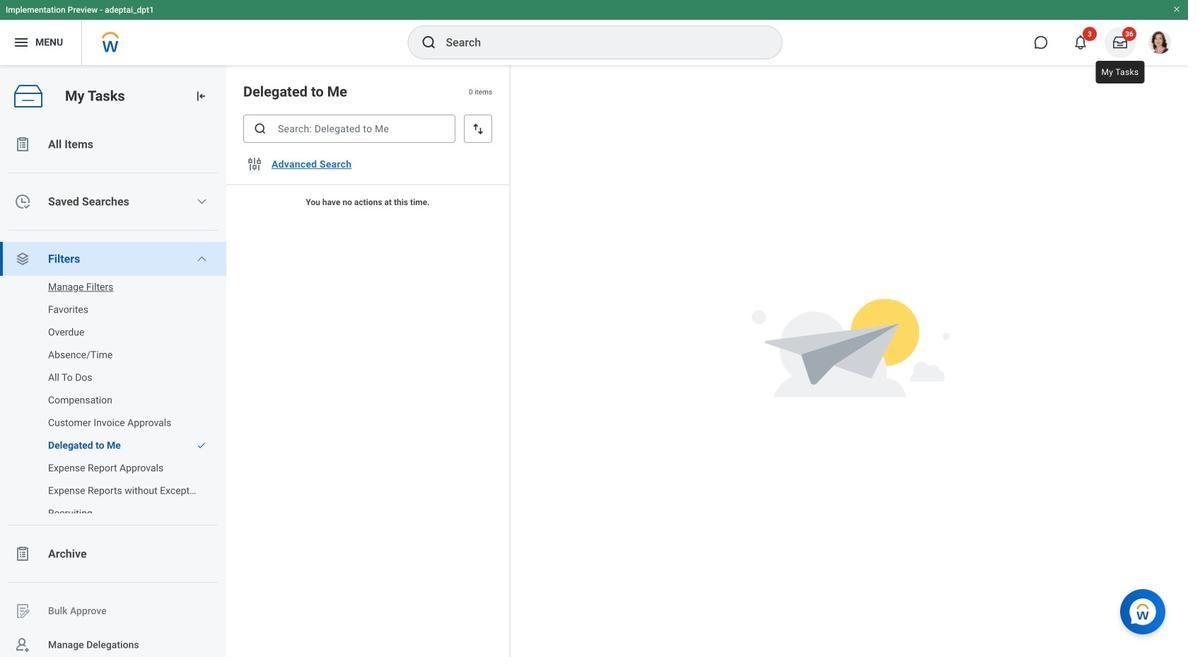 Task type: vqa. For each thing, say whether or not it's contained in the screenshot.
"chevron right" image
no



Task type: locate. For each thing, give the bounding box(es) containing it.
sort image
[[471, 122, 485, 136]]

1 horizontal spatial search image
[[420, 34, 437, 51]]

list
[[0, 127, 226, 657], [0, 273, 226, 528]]

0 horizontal spatial search image
[[253, 122, 267, 136]]

1 vertical spatial search image
[[253, 122, 267, 136]]

search image
[[420, 34, 437, 51], [253, 122, 267, 136]]

clock check image
[[14, 193, 31, 210]]

user plus image
[[14, 636, 31, 653]]

profile logan mcneil image
[[1149, 31, 1171, 57]]

clipboard image
[[14, 136, 31, 153]]

chevron down image
[[196, 253, 207, 265]]

chevron down image
[[196, 196, 207, 207]]

Search Workday  search field
[[446, 27, 753, 58]]

1 list from the top
[[0, 127, 226, 657]]

banner
[[0, 0, 1188, 65]]

Search: Delegated to Me text field
[[243, 115, 455, 143]]

clipboard image
[[14, 545, 31, 562]]

notifications large image
[[1074, 35, 1088, 50]]

item list element
[[226, 65, 511, 657]]



Task type: describe. For each thing, give the bounding box(es) containing it.
0 vertical spatial search image
[[420, 34, 437, 51]]

transformation import image
[[194, 89, 208, 103]]

rename image
[[14, 603, 31, 620]]

close environment banner image
[[1173, 5, 1181, 13]]

2 list from the top
[[0, 273, 226, 528]]

check image
[[197, 441, 207, 451]]

perspective image
[[14, 250, 31, 267]]

configure image
[[246, 156, 263, 173]]

inbox large image
[[1113, 35, 1127, 50]]

justify image
[[13, 34, 30, 51]]



